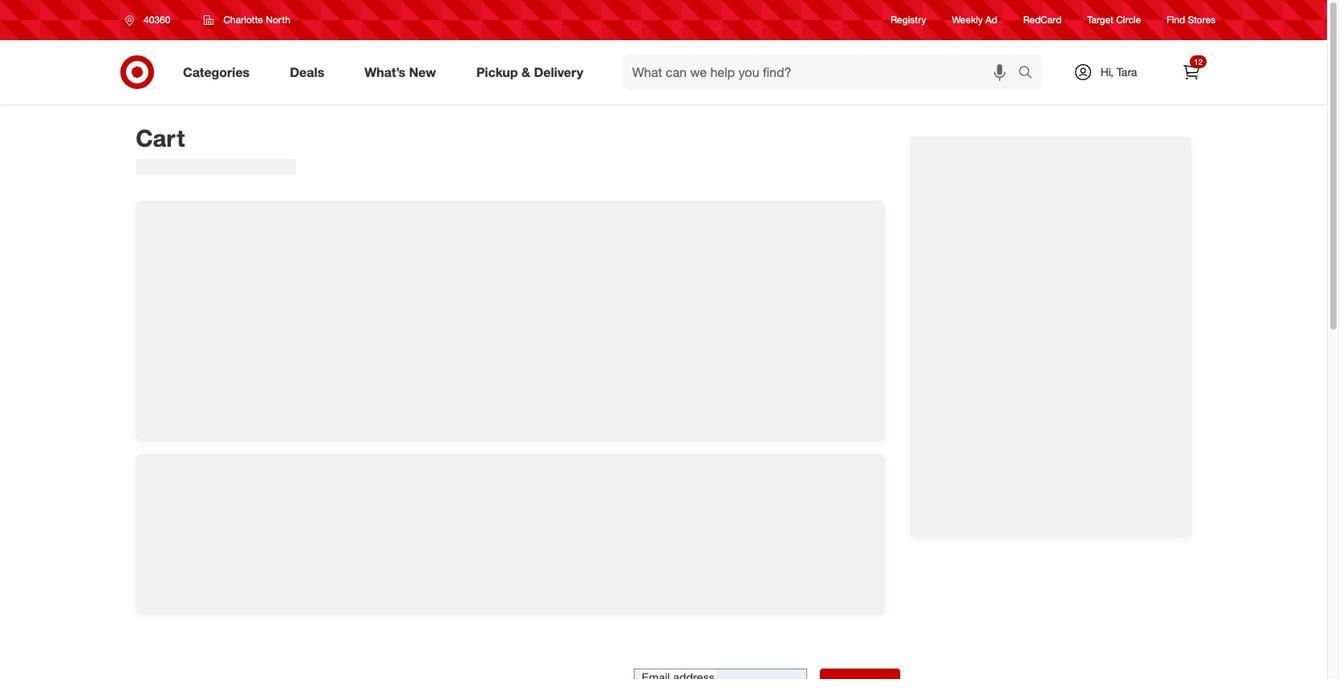 Task type: locate. For each thing, give the bounding box(es) containing it.
deals link
[[276, 55, 345, 90]]

search button
[[1011, 55, 1050, 93]]

redcard link
[[1024, 13, 1062, 27]]

pickup & delivery link
[[463, 55, 604, 90]]

weekly ad link
[[952, 13, 998, 27]]

target circle
[[1088, 14, 1141, 26]]

weekly
[[952, 14, 983, 26]]

delivery
[[534, 64, 584, 80]]

target
[[1088, 14, 1114, 26]]

pickup & delivery
[[476, 64, 584, 80]]

north
[[266, 14, 290, 26]]

registry
[[891, 14, 927, 26]]

pickup
[[476, 64, 518, 80]]

search
[[1011, 65, 1050, 82]]

charlotte
[[223, 14, 263, 26]]

categories
[[183, 64, 250, 80]]

hi,
[[1101, 65, 1114, 79]]

new
[[409, 64, 436, 80]]

hi, tara
[[1101, 65, 1138, 79]]

cart
[[136, 124, 185, 153]]

circle
[[1117, 14, 1141, 26]]

find
[[1167, 14, 1186, 26]]

charlotte north
[[223, 14, 290, 26]]

40360
[[144, 14, 170, 26]]

deals
[[290, 64, 324, 80]]

None text field
[[634, 670, 808, 680]]

registry link
[[891, 13, 927, 27]]



Task type: vqa. For each thing, say whether or not it's contained in the screenshot.
the existing
no



Task type: describe. For each thing, give the bounding box(es) containing it.
redcard
[[1024, 14, 1062, 26]]

stores
[[1188, 14, 1216, 26]]

12 link
[[1174, 55, 1210, 90]]

find stores link
[[1167, 13, 1216, 27]]

find stores
[[1167, 14, 1216, 26]]

weekly ad
[[952, 14, 998, 26]]

target circle link
[[1088, 13, 1141, 27]]

what's new
[[365, 64, 436, 80]]

tara
[[1117, 65, 1138, 79]]

what's
[[365, 64, 406, 80]]

what's new link
[[351, 55, 456, 90]]

40360 button
[[115, 6, 187, 35]]

12
[[1194, 57, 1203, 67]]

&
[[522, 64, 531, 80]]

What can we help you find? suggestions appear below search field
[[623, 55, 1023, 90]]

categories link
[[169, 55, 270, 90]]

ad
[[986, 14, 998, 26]]

charlotte north button
[[194, 6, 301, 35]]



